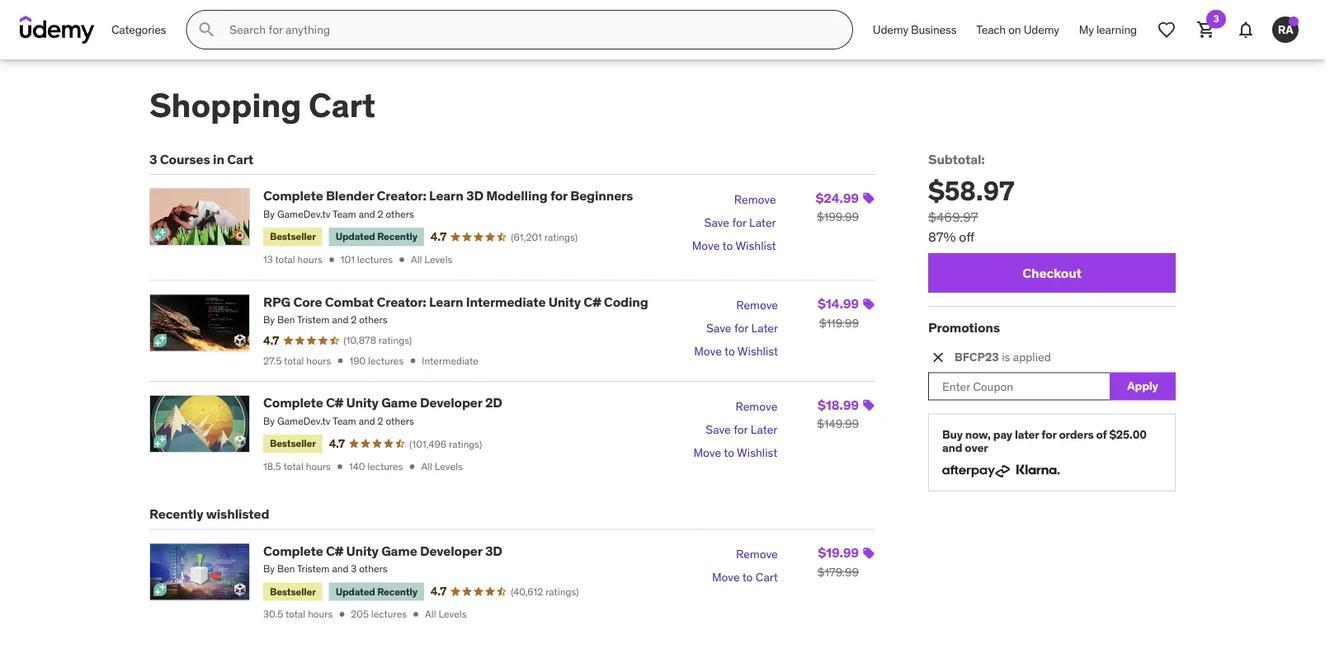 Task type: vqa. For each thing, say whether or not it's contained in the screenshot.
Report
no



Task type: describe. For each thing, give the bounding box(es) containing it.
(40,612
[[511, 586, 543, 598]]

gamedev.tv inside complete c# unity game developer 2d by gamedev.tv team and 2 others
[[277, 415, 330, 428]]

$24.99
[[816, 190, 859, 206]]

by inside complete c# unity game developer 2d by gamedev.tv team and 2 others
[[263, 415, 275, 428]]

complete for complete c# unity game developer 2d
[[263, 394, 323, 411]]

modelling
[[486, 187, 548, 204]]

c# for complete c# unity game developer 3d
[[326, 542, 343, 559]]

categories button
[[101, 10, 176, 50]]

for for save for later button related to $18.99
[[734, 422, 748, 437]]

for inside buy now, pay later for orders of $25.00 and over
[[1042, 427, 1057, 442]]

205
[[351, 608, 369, 621]]

later
[[1015, 427, 1039, 442]]

2 vertical spatial xxsmall image
[[334, 461, 346, 473]]

xxsmall image for 101 lectures
[[326, 254, 337, 266]]

total for complete c# unity game developer 3d
[[285, 608, 306, 621]]

and inside complete c# unity game developer 3d by ben tristem and 3 others
[[332, 563, 349, 576]]

(101,496 ratings)
[[409, 438, 482, 450]]

pay
[[993, 427, 1013, 442]]

4.7 up 27.5
[[263, 333, 279, 348]]

creator: inside complete blender creator: learn 3d modelling for beginners by gamedev.tv team and 2 others
[[377, 187, 426, 204]]

3 for 3
[[1213, 12, 1219, 25]]

hours for complete c# unity game developer 3d
[[308, 608, 333, 621]]

$14.99 $119.99
[[818, 295, 859, 330]]

lectures for 3d
[[371, 608, 407, 621]]

all levels for 2d
[[421, 460, 463, 473]]

coupon icon image for $24.99
[[862, 192, 876, 205]]

remove save for later move to wishlist for $18.99
[[694, 399, 778, 460]]

in
[[213, 151, 224, 168]]

bfcp23
[[955, 350, 999, 365]]

$25.00
[[1109, 427, 1147, 442]]

30.5 total hours
[[263, 608, 333, 621]]

2 inside complete blender creator: learn 3d modelling for beginners by gamedev.tv team and 2 others
[[378, 208, 383, 221]]

levels for 3d
[[439, 608, 467, 621]]

recently wishlisted
[[149, 506, 269, 523]]

$18.99
[[818, 396, 859, 413]]

remove button for $24.99
[[734, 188, 776, 211]]

0 vertical spatial cart
[[309, 85, 375, 126]]

my learning
[[1079, 22, 1137, 37]]

all for 2d
[[421, 460, 432, 473]]

1 vertical spatial save
[[706, 321, 732, 336]]

buy now, pay later for orders of $25.00 and over
[[942, 427, 1147, 456]]

submit search image
[[197, 20, 216, 40]]

wishlisted
[[206, 506, 269, 523]]

save for later button for $24.99
[[704, 211, 776, 235]]

move to wishlist button for $24.99
[[692, 235, 776, 258]]

13 total hours
[[263, 253, 323, 266]]

others inside the rpg core combat creator: learn intermediate unity c# coding by ben tristem and 2 others
[[359, 314, 387, 326]]

remove move to cart
[[712, 547, 778, 585]]

team inside complete c# unity game developer 2d by gamedev.tv team and 2 others
[[333, 415, 356, 428]]

101 lectures
[[341, 253, 393, 266]]

ratings) for 3d
[[546, 586, 579, 598]]

(40,612 ratings)
[[511, 586, 579, 598]]

10,878 ratings element
[[344, 334, 412, 348]]

bestseller for complete c# unity game developer 2d
[[270, 437, 316, 450]]

1 vertical spatial wishlist
[[738, 344, 778, 359]]

off
[[959, 228, 975, 245]]

coding
[[604, 293, 648, 310]]

game for 3d
[[381, 542, 417, 559]]

coupon icon image for $18.99
[[862, 399, 876, 412]]

all levels for 3d
[[425, 608, 467, 621]]

teach on udemy
[[976, 22, 1059, 37]]

(61,201
[[511, 231, 542, 243]]

save for later button for $18.99
[[706, 418, 778, 441]]

updated recently for unity
[[336, 585, 417, 598]]

is
[[1002, 350, 1010, 365]]

checkout button
[[928, 253, 1176, 293]]

bestseller for complete blender creator: learn 3d modelling for beginners
[[270, 230, 316, 243]]

4.7 for ben
[[431, 584, 447, 599]]

complete blender creator: learn 3d modelling for beginners by gamedev.tv team and 2 others
[[263, 187, 633, 221]]

$58.97
[[928, 174, 1015, 207]]

30.5
[[263, 608, 283, 621]]

$14.99
[[818, 295, 859, 312]]

updated for c#
[[336, 585, 375, 598]]

205 lectures
[[351, 608, 407, 621]]

developer for 3d
[[420, 542, 482, 559]]

checkout
[[1023, 265, 1082, 281]]

later for $24.99
[[749, 215, 776, 230]]

categories
[[111, 22, 166, 37]]

cart for 3 courses in cart
[[227, 151, 253, 168]]

1 vertical spatial intermediate
[[422, 355, 479, 367]]

my
[[1079, 22, 1094, 37]]

afterpay image
[[942, 465, 1010, 478]]

1 udemy from the left
[[873, 22, 908, 37]]

ra link
[[1266, 10, 1305, 50]]

udemy business
[[873, 22, 957, 37]]

my learning link
[[1069, 10, 1147, 50]]

complete for complete c# unity game developer 3d
[[263, 542, 323, 559]]

18.5
[[263, 460, 281, 473]]

3 link
[[1187, 10, 1226, 50]]

lectures down 10,878 ratings element
[[368, 355, 404, 367]]

save for $18.99
[[706, 422, 731, 437]]

unity for complete c# unity game developer 2d
[[346, 394, 379, 411]]

shopping
[[149, 85, 301, 126]]

xxsmall image right 205 lectures on the bottom left of page
[[410, 609, 422, 621]]

$119.99
[[819, 316, 859, 330]]

$149.99
[[817, 417, 859, 432]]

lectures for modelling
[[357, 253, 393, 266]]

to for save for later button related to $24.99
[[722, 238, 733, 253]]

learning
[[1097, 22, 1137, 37]]

teach
[[976, 22, 1006, 37]]

total right 27.5
[[284, 355, 304, 367]]

unity inside the rpg core combat creator: learn intermediate unity c# coding by ben tristem and 2 others
[[548, 293, 581, 310]]

for for save for later button to the middle
[[734, 321, 748, 336]]

notifications image
[[1236, 20, 1256, 40]]

bestseller for complete c# unity game developer 3d
[[270, 585, 316, 598]]

101
[[341, 253, 355, 266]]

updated for blender
[[336, 230, 375, 243]]

ratings) for modelling
[[544, 231, 578, 243]]

blender
[[326, 187, 374, 204]]

complete c# unity game developer 2d by gamedev.tv team and 2 others
[[263, 394, 502, 428]]

complete c# unity game developer 3d link
[[263, 542, 502, 559]]

ratings) for 2d
[[449, 438, 482, 450]]

later for $18.99
[[751, 422, 778, 437]]

complete c# unity game developer 3d by ben tristem and 3 others
[[263, 542, 502, 576]]

complete c# unity game developer 2d link
[[263, 394, 502, 411]]

tristem inside the rpg core combat creator: learn intermediate unity c# coding by ben tristem and 2 others
[[297, 314, 330, 326]]

to for save for later button related to $18.99
[[724, 445, 734, 460]]

tristem inside complete c# unity game developer 3d by ben tristem and 3 others
[[297, 563, 330, 576]]

(10,878
[[344, 334, 376, 347]]

core
[[293, 293, 322, 310]]

for inside complete blender creator: learn 3d modelling for beginners by gamedev.tv team and 2 others
[[550, 187, 568, 204]]

by inside complete c# unity game developer 3d by ben tristem and 3 others
[[263, 563, 275, 576]]

learn inside complete blender creator: learn 3d modelling for beginners by gamedev.tv team and 2 others
[[429, 187, 463, 204]]

business
[[911, 22, 957, 37]]

move to wishlist button for $18.99
[[694, 441, 778, 465]]

applied
[[1013, 350, 1051, 365]]

beginners
[[570, 187, 633, 204]]

1 vertical spatial save for later button
[[706, 317, 778, 340]]

87%
[[928, 228, 956, 245]]

2 inside complete c# unity game developer 2d by gamedev.tv team and 2 others
[[378, 415, 383, 428]]

bfcp23 is applied
[[955, 350, 1051, 365]]

hours for complete c# unity game developer 2d
[[306, 460, 331, 473]]

18.5 total hours
[[263, 460, 331, 473]]

wishlist image
[[1157, 20, 1177, 40]]

xxsmall image for 190 lectures
[[407, 355, 419, 367]]

save for $24.99
[[704, 215, 730, 230]]

shopping cart with 3 items image
[[1197, 20, 1216, 40]]

you have alerts image
[[1289, 17, 1299, 26]]

(101,496
[[409, 438, 446, 450]]

$19.99
[[818, 545, 859, 561]]

cart for remove move to cart
[[756, 570, 778, 585]]

and inside complete blender creator: learn 3d modelling for beginners by gamedev.tv team and 2 others
[[359, 208, 375, 221]]

game for 2d
[[381, 394, 417, 411]]

c# for complete c# unity game developer 2d
[[326, 394, 343, 411]]

udemy business link
[[863, 10, 967, 50]]

$19.99 $179.99
[[818, 545, 859, 580]]

teach on udemy link
[[967, 10, 1069, 50]]

rpg
[[263, 293, 290, 310]]

unity for complete c# unity game developer 3d
[[346, 542, 379, 559]]

190
[[349, 355, 366, 367]]

ben inside the rpg core combat creator: learn intermediate unity c# coding by ben tristem and 2 others
[[277, 314, 295, 326]]



Task type: locate. For each thing, give the bounding box(es) containing it.
all levels down 101,496 ratings element
[[421, 460, 463, 473]]

0 vertical spatial all levels
[[411, 253, 453, 266]]

0 vertical spatial team
[[333, 208, 356, 221]]

all for modelling
[[411, 253, 422, 266]]

levels right 205 lectures on the bottom left of page
[[439, 608, 467, 621]]

combat
[[325, 293, 374, 310]]

3 courses in cart
[[149, 151, 253, 168]]

1 vertical spatial team
[[333, 415, 356, 428]]

game
[[381, 394, 417, 411], [381, 542, 417, 559]]

1 vertical spatial recently
[[149, 506, 203, 523]]

xxsmall image
[[326, 254, 337, 266], [335, 355, 346, 367], [406, 461, 418, 473], [336, 609, 348, 621], [410, 609, 422, 621]]

and inside the rpg core combat creator: learn intermediate unity c# coding by ben tristem and 2 others
[[332, 314, 349, 326]]

and down complete c# unity game developer 2d link
[[359, 415, 375, 428]]

0 vertical spatial game
[[381, 394, 417, 411]]

2 by from the top
[[263, 314, 275, 326]]

intermediate down the rpg core combat creator: learn intermediate unity c# coding by ben tristem and 2 others
[[422, 355, 479, 367]]

c# left coding
[[584, 293, 601, 310]]

4 coupon icon image from the top
[[862, 547, 876, 560]]

remove save for later move to wishlist for $24.99
[[692, 192, 776, 253]]

xxsmall image left 101
[[326, 254, 337, 266]]

0 vertical spatial unity
[[548, 293, 581, 310]]

levels for modelling
[[424, 253, 453, 266]]

klarna image
[[1017, 462, 1060, 478]]

1 vertical spatial 3d
[[485, 542, 502, 559]]

creator: up (10,878 ratings)
[[377, 293, 426, 310]]

(61,201 ratings)
[[511, 231, 578, 243]]

2 tristem from the top
[[297, 563, 330, 576]]

unity inside complete c# unity game developer 2d by gamedev.tv team and 2 others
[[346, 394, 379, 411]]

2 horizontal spatial cart
[[756, 570, 778, 585]]

4.7 down complete c# unity game developer 3d by ben tristem and 3 others on the left of page
[[431, 584, 447, 599]]

intermediate inside the rpg core combat creator: learn intermediate unity c# coding by ben tristem and 2 others
[[466, 293, 546, 310]]

bestseller up 13 total hours
[[270, 230, 316, 243]]

ratings) right (61,201
[[544, 231, 578, 243]]

0 vertical spatial 3
[[1213, 12, 1219, 25]]

0 vertical spatial creator:
[[377, 187, 426, 204]]

complete blender creator: learn 3d modelling for beginners link
[[263, 187, 633, 204]]

total right 18.5
[[283, 460, 304, 473]]

all levels up rpg core combat creator: learn intermediate unity c# coding link
[[411, 253, 453, 266]]

move inside remove move to cart
[[712, 570, 740, 585]]

later left $119.99
[[751, 321, 778, 336]]

2 vertical spatial move to wishlist button
[[694, 441, 778, 465]]

rpg core combat creator: learn intermediate unity c# coding by ben tristem and 2 others
[[263, 293, 648, 326]]

creator: right blender
[[377, 187, 426, 204]]

all right 205 lectures on the bottom left of page
[[425, 608, 436, 621]]

hours left 101
[[298, 253, 323, 266]]

xxsmall image for 205 lectures
[[336, 609, 348, 621]]

lectures right the '205'
[[371, 608, 407, 621]]

hours left 190
[[306, 355, 331, 367]]

2 horizontal spatial 3
[[1213, 12, 1219, 25]]

recently up 101 lectures at the left
[[377, 230, 417, 243]]

1 vertical spatial updated recently
[[336, 585, 417, 598]]

2
[[378, 208, 383, 221], [351, 314, 357, 326], [378, 415, 383, 428]]

xxsmall image right 101 lectures at the left
[[396, 254, 408, 266]]

$179.99
[[818, 565, 859, 580]]

0 vertical spatial developer
[[420, 394, 482, 411]]

remove button left $18.99
[[736, 395, 778, 418]]

wishlist for $18.99
[[737, 445, 778, 460]]

remove button left $24.99
[[734, 188, 776, 211]]

buy
[[942, 427, 963, 442]]

recently left wishlisted
[[149, 506, 203, 523]]

and inside buy now, pay later for orders of $25.00 and over
[[942, 441, 963, 456]]

3d
[[466, 187, 483, 204], [485, 542, 502, 559]]

ratings) inside 10,878 ratings element
[[379, 334, 412, 347]]

3 by from the top
[[263, 415, 275, 428]]

coupon icon image
[[862, 192, 876, 205], [862, 298, 876, 311], [862, 399, 876, 412], [862, 547, 876, 560]]

3 inside complete c# unity game developer 3d by ben tristem and 3 others
[[351, 563, 357, 576]]

1 vertical spatial ben
[[277, 563, 295, 576]]

by inside complete blender creator: learn 3d modelling for beginners by gamedev.tv team and 2 others
[[263, 208, 275, 221]]

intermediate down (61,201
[[466, 293, 546, 310]]

orders
[[1059, 427, 1094, 442]]

complete
[[263, 187, 323, 204], [263, 394, 323, 411], [263, 542, 323, 559]]

and left over
[[942, 441, 963, 456]]

0 vertical spatial 2
[[378, 208, 383, 221]]

coupon icon image right $14.99
[[862, 298, 876, 311]]

c# inside complete c# unity game developer 2d by gamedev.tv team and 2 others
[[326, 394, 343, 411]]

2 udemy from the left
[[1024, 22, 1059, 37]]

0 vertical spatial updated recently
[[336, 230, 417, 243]]

3 inside the 3 link
[[1213, 12, 1219, 25]]

remove up move to cart button
[[736, 547, 778, 562]]

updated recently
[[336, 230, 417, 243], [336, 585, 417, 598]]

all right 101 lectures at the left
[[411, 253, 422, 266]]

c# inside the rpg core combat creator: learn intermediate unity c# coding by ben tristem and 2 others
[[584, 293, 601, 310]]

xxsmall image for 190 lectures
[[335, 355, 346, 367]]

total right 13
[[275, 253, 295, 266]]

levels for 2d
[[435, 460, 463, 473]]

developer inside complete c# unity game developer 3d by ben tristem and 3 others
[[420, 542, 482, 559]]

tristem up 30.5 total hours
[[297, 563, 330, 576]]

updated
[[336, 230, 375, 243], [336, 585, 375, 598]]

1 ben from the top
[[277, 314, 295, 326]]

remove button for $19.99
[[736, 543, 778, 566]]

ratings) up 190 lectures
[[379, 334, 412, 347]]

others down complete c# unity game developer 2d link
[[386, 415, 414, 428]]

to for save for later button to the middle
[[725, 344, 735, 359]]

0 vertical spatial gamedev.tv
[[277, 208, 330, 221]]

updated recently up 101 lectures at the left
[[336, 230, 417, 243]]

2 creator: from the top
[[377, 293, 426, 310]]

apply
[[1127, 379, 1158, 394]]

0 horizontal spatial udemy
[[873, 22, 908, 37]]

ben
[[277, 314, 295, 326], [277, 563, 295, 576]]

game inside complete c# unity game developer 2d by gamedev.tv team and 2 others
[[381, 394, 417, 411]]

unity down 190
[[346, 394, 379, 411]]

complete down 27.5 total hours
[[263, 394, 323, 411]]

1 tristem from the top
[[297, 314, 330, 326]]

4.7
[[431, 229, 447, 244], [263, 333, 279, 348], [329, 436, 345, 451], [431, 584, 447, 599]]

Enter Coupon text field
[[928, 372, 1110, 401]]

0 vertical spatial intermediate
[[466, 293, 546, 310]]

xxsmall image down (101,496
[[406, 461, 418, 473]]

ben up 30.5 total hours
[[277, 563, 295, 576]]

ben down rpg
[[277, 314, 295, 326]]

cart
[[309, 85, 375, 126], [227, 151, 253, 168], [756, 570, 778, 585]]

udemy left business
[[873, 22, 908, 37]]

others up (10,878 ratings)
[[359, 314, 387, 326]]

1 updated from the top
[[336, 230, 375, 243]]

remove left $24.99
[[734, 192, 776, 207]]

developer
[[420, 394, 482, 411], [420, 542, 482, 559]]

gamedev.tv
[[277, 208, 330, 221], [277, 415, 330, 428]]

by down rpg
[[263, 314, 275, 326]]

2 vertical spatial all levels
[[425, 608, 467, 621]]

2 updated from the top
[[336, 585, 375, 598]]

2 vertical spatial cart
[[756, 570, 778, 585]]

3 for 3 courses in cart
[[149, 151, 157, 168]]

lectures right 101
[[357, 253, 393, 266]]

1 vertical spatial later
[[751, 321, 778, 336]]

c# inside complete c# unity game developer 3d by ben tristem and 3 others
[[326, 542, 343, 559]]

unity
[[548, 293, 581, 310], [346, 394, 379, 411], [346, 542, 379, 559]]

xxsmall image left 140 on the bottom left of page
[[334, 461, 346, 473]]

on
[[1009, 22, 1021, 37]]

2 bestseller from the top
[[270, 437, 316, 450]]

1 vertical spatial 2
[[351, 314, 357, 326]]

later left $149.99 on the right bottom
[[751, 422, 778, 437]]

gamedev.tv up 18.5 total hours at the bottom of page
[[277, 415, 330, 428]]

2 gamedev.tv from the top
[[277, 415, 330, 428]]

total
[[275, 253, 295, 266], [284, 355, 304, 367], [283, 460, 304, 473], [285, 608, 306, 621]]

1 vertical spatial creator:
[[377, 293, 426, 310]]

4.7 for gamedev.tv
[[329, 436, 345, 451]]

hours left 140 on the bottom left of page
[[306, 460, 331, 473]]

save for later button
[[704, 211, 776, 235], [706, 317, 778, 340], [706, 418, 778, 441]]

1 game from the top
[[381, 394, 417, 411]]

for for save for later button related to $24.99
[[732, 215, 746, 230]]

Search for anything text field
[[226, 16, 832, 44]]

1 vertical spatial learn
[[429, 293, 463, 310]]

gamedev.tv up 13 total hours
[[277, 208, 330, 221]]

all levels for modelling
[[411, 253, 453, 266]]

by up 13
[[263, 208, 275, 221]]

0 vertical spatial recently
[[377, 230, 417, 243]]

unity inside complete c# unity game developer 3d by ben tristem and 3 others
[[346, 542, 379, 559]]

coupon icon image right $19.99
[[862, 547, 876, 560]]

others inside complete c# unity game developer 3d by ben tristem and 3 others
[[359, 563, 388, 576]]

0 vertical spatial 3d
[[466, 187, 483, 204]]

0 vertical spatial all
[[411, 253, 422, 266]]

of
[[1096, 427, 1107, 442]]

2 vertical spatial c#
[[326, 542, 343, 559]]

2d
[[485, 394, 502, 411]]

levels down 101,496 ratings element
[[435, 460, 463, 473]]

2 vertical spatial remove save for later move to wishlist
[[694, 399, 778, 460]]

wishlist for $24.99
[[736, 238, 776, 253]]

developer inside complete c# unity game developer 2d by gamedev.tv team and 2 others
[[420, 394, 482, 411]]

2 coupon icon image from the top
[[862, 298, 876, 311]]

remove inside remove move to cart
[[736, 547, 778, 562]]

0 vertical spatial c#
[[584, 293, 601, 310]]

complete left blender
[[263, 187, 323, 204]]

2 complete from the top
[[263, 394, 323, 411]]

1 creator: from the top
[[377, 187, 426, 204]]

0 vertical spatial learn
[[429, 187, 463, 204]]

2 team from the top
[[333, 415, 356, 428]]

unity left coding
[[548, 293, 581, 310]]

$469.97
[[928, 209, 978, 225]]

others down complete blender creator: learn 3d modelling for beginners link
[[386, 208, 414, 221]]

2 up 101 lectures at the left
[[378, 208, 383, 221]]

0 vertical spatial levels
[[424, 253, 453, 266]]

1 horizontal spatial 3
[[351, 563, 357, 576]]

2 updated recently from the top
[[336, 585, 417, 598]]

complete inside complete c# unity game developer 2d by gamedev.tv team and 2 others
[[263, 394, 323, 411]]

0 vertical spatial updated
[[336, 230, 375, 243]]

remove button
[[734, 188, 776, 211], [736, 294, 778, 317], [736, 395, 778, 418], [736, 543, 778, 566]]

move to wishlist button
[[692, 235, 776, 258], [694, 340, 778, 363], [694, 441, 778, 465]]

lectures for 2d
[[367, 460, 403, 473]]

(10,878 ratings)
[[344, 334, 412, 347]]

13
[[263, 253, 273, 266]]

190 lectures
[[349, 355, 404, 367]]

101,496 ratings element
[[409, 437, 482, 451]]

complete for complete blender creator: learn 3d modelling for beginners
[[263, 187, 323, 204]]

4.7 up 18.5 total hours at the bottom of page
[[329, 436, 345, 451]]

0 vertical spatial bestseller
[[270, 230, 316, 243]]

0 horizontal spatial 3d
[[466, 187, 483, 204]]

others inside complete c# unity game developer 2d by gamedev.tv team and 2 others
[[386, 415, 414, 428]]

all for 3d
[[425, 608, 436, 621]]

1 horizontal spatial cart
[[309, 85, 375, 126]]

1 gamedev.tv from the top
[[277, 208, 330, 221]]

complete up 30.5 total hours
[[263, 542, 323, 559]]

1 vertical spatial levels
[[435, 460, 463, 473]]

2 vertical spatial 3
[[351, 563, 357, 576]]

4 by from the top
[[263, 563, 275, 576]]

1 vertical spatial remove save for later move to wishlist
[[694, 298, 778, 359]]

later
[[749, 215, 776, 230], [751, 321, 778, 336], [751, 422, 778, 437]]

1 vertical spatial all levels
[[421, 460, 463, 473]]

1 team from the top
[[333, 208, 356, 221]]

unity up the '205'
[[346, 542, 379, 559]]

updated up 101
[[336, 230, 375, 243]]

apply button
[[1110, 372, 1176, 401]]

complete inside complete blender creator: learn 3d modelling for beginners by gamedev.tv team and 2 others
[[263, 187, 323, 204]]

c# up 30.5 total hours
[[326, 542, 343, 559]]

bestseller up 30.5 total hours
[[270, 585, 316, 598]]

remove left $18.99
[[736, 399, 778, 414]]

1 vertical spatial unity
[[346, 394, 379, 411]]

and
[[359, 208, 375, 221], [332, 314, 349, 326], [359, 415, 375, 428], [942, 441, 963, 456], [332, 563, 349, 576]]

0 vertical spatial wishlist
[[736, 238, 776, 253]]

ratings) right (40,612
[[546, 586, 579, 598]]

lectures right 140 on the bottom left of page
[[367, 460, 403, 473]]

0 vertical spatial later
[[749, 215, 776, 230]]

cart inside remove move to cart
[[756, 570, 778, 585]]

total right "30.5"
[[285, 608, 306, 621]]

updated recently for creator:
[[336, 230, 417, 243]]

0 vertical spatial ben
[[277, 314, 295, 326]]

by inside the rpg core combat creator: learn intermediate unity c# coding by ben tristem and 2 others
[[263, 314, 275, 326]]

0 vertical spatial complete
[[263, 187, 323, 204]]

1 vertical spatial c#
[[326, 394, 343, 411]]

hours for complete blender creator: learn 3d modelling for beginners
[[298, 253, 323, 266]]

0 vertical spatial xxsmall image
[[396, 254, 408, 266]]

1 vertical spatial all
[[421, 460, 432, 473]]

1 coupon icon image from the top
[[862, 192, 876, 205]]

1 vertical spatial game
[[381, 542, 417, 559]]

remove save for later move to wishlist
[[692, 192, 776, 253], [694, 298, 778, 359], [694, 399, 778, 460]]

others down complete c# unity game developer 3d link
[[359, 563, 388, 576]]

move to cart button
[[712, 566, 778, 589]]

3
[[1213, 12, 1219, 25], [149, 151, 157, 168], [351, 563, 357, 576]]

2 vertical spatial complete
[[263, 542, 323, 559]]

2 inside the rpg core combat creator: learn intermediate unity c# coding by ben tristem and 2 others
[[351, 314, 357, 326]]

xxsmall image for 101 lectures
[[396, 254, 408, 266]]

27.5 total hours
[[263, 355, 331, 367]]

0 vertical spatial move to wishlist button
[[692, 235, 776, 258]]

updated recently up 205 lectures on the bottom left of page
[[336, 585, 417, 598]]

and down blender
[[359, 208, 375, 221]]

2 vertical spatial unity
[[346, 542, 379, 559]]

and down combat
[[332, 314, 349, 326]]

1 developer from the top
[[420, 394, 482, 411]]

recently
[[377, 230, 417, 243], [149, 506, 203, 523], [377, 585, 417, 598]]

1 vertical spatial cart
[[227, 151, 253, 168]]

intermediate
[[466, 293, 546, 310], [422, 355, 479, 367]]

ratings)
[[544, 231, 578, 243], [379, 334, 412, 347], [449, 438, 482, 450], [546, 586, 579, 598]]

c#
[[584, 293, 601, 310], [326, 394, 343, 411], [326, 542, 343, 559]]

2 vertical spatial all
[[425, 608, 436, 621]]

3 coupon icon image from the top
[[862, 399, 876, 412]]

$24.99 $199.99
[[816, 190, 859, 225]]

over
[[965, 441, 988, 456]]

team inside complete blender creator: learn 3d modelling for beginners by gamedev.tv team and 2 others
[[333, 208, 356, 221]]

by up "30.5"
[[263, 563, 275, 576]]

1 updated recently from the top
[[336, 230, 417, 243]]

gamedev.tv inside complete blender creator: learn 3d modelling for beginners by gamedev.tv team and 2 others
[[277, 208, 330, 221]]

4.7 down complete blender creator: learn 3d modelling for beginners by gamedev.tv team and 2 others
[[431, 229, 447, 244]]

coupon icon image for $14.99
[[862, 298, 876, 311]]

all
[[411, 253, 422, 266], [421, 460, 432, 473], [425, 608, 436, 621]]

hours left the '205'
[[308, 608, 333, 621]]

game inside complete c# unity game developer 3d by ben tristem and 3 others
[[381, 542, 417, 559]]

bestseller up 18.5 total hours at the bottom of page
[[270, 437, 316, 450]]

creator:
[[377, 187, 426, 204], [377, 293, 426, 310]]

61,201 ratings element
[[511, 230, 578, 244]]

1 bestseller from the top
[[270, 230, 316, 243]]

coupon icon image for $19.99
[[862, 547, 876, 560]]

3 down complete c# unity game developer 3d link
[[351, 563, 357, 576]]

3 complete from the top
[[263, 542, 323, 559]]

all levels
[[411, 253, 453, 266], [421, 460, 463, 473], [425, 608, 467, 621]]

2 vertical spatial levels
[[439, 608, 467, 621]]

3 left courses
[[149, 151, 157, 168]]

2 down complete c# unity game developer 2d link
[[378, 415, 383, 428]]

$18.99 $149.99
[[817, 396, 859, 432]]

all levels right 205 lectures on the bottom left of page
[[425, 608, 467, 621]]

save
[[704, 215, 730, 230], [706, 321, 732, 336], [706, 422, 731, 437]]

game down 190 lectures
[[381, 394, 417, 411]]

c# down 27.5 total hours
[[326, 394, 343, 411]]

remove button for $18.99
[[736, 395, 778, 418]]

later left $199.99
[[749, 215, 776, 230]]

2 game from the top
[[381, 542, 417, 559]]

and down complete c# unity game developer 3d link
[[332, 563, 349, 576]]

4.7 for beginners
[[431, 229, 447, 244]]

0 horizontal spatial cart
[[227, 151, 253, 168]]

remove button left $14.99
[[736, 294, 778, 317]]

udemy
[[873, 22, 908, 37], [1024, 22, 1059, 37]]

coupon icon image right $24.99
[[862, 192, 876, 205]]

140 lectures
[[349, 460, 403, 473]]

1 by from the top
[[263, 208, 275, 221]]

remove left $14.99
[[736, 298, 778, 313]]

0 vertical spatial tristem
[[297, 314, 330, 326]]

1 vertical spatial complete
[[263, 394, 323, 411]]

ben inside complete c# unity game developer 3d by ben tristem and 3 others
[[277, 563, 295, 576]]

2 vertical spatial save for later button
[[706, 418, 778, 441]]

2 vertical spatial bestseller
[[270, 585, 316, 598]]

0 vertical spatial save for later button
[[704, 211, 776, 235]]

udemy image
[[20, 16, 95, 44]]

2 ben from the top
[[277, 563, 295, 576]]

xxsmall image left 190
[[335, 355, 346, 367]]

and inside complete c# unity game developer 2d by gamedev.tv team and 2 others
[[359, 415, 375, 428]]

team down blender
[[333, 208, 356, 221]]

1 vertical spatial tristem
[[297, 563, 330, 576]]

40,612 ratings element
[[511, 585, 579, 599]]

3 bestseller from the top
[[270, 585, 316, 598]]

ratings) inside 61,201 ratings element
[[544, 231, 578, 243]]

promotions
[[928, 320, 1000, 336]]

1 vertical spatial 3
[[149, 151, 157, 168]]

$199.99
[[817, 210, 859, 225]]

1 horizontal spatial 3d
[[485, 542, 502, 559]]

3d inside complete c# unity game developer 3d by ben tristem and 3 others
[[485, 542, 502, 559]]

xxsmall image
[[396, 254, 408, 266], [407, 355, 419, 367], [334, 461, 346, 473]]

1 vertical spatial bestseller
[[270, 437, 316, 450]]

by up 18.5
[[263, 415, 275, 428]]

courses
[[160, 151, 210, 168]]

all down (101,496
[[421, 460, 432, 473]]

2 developer from the top
[[420, 542, 482, 559]]

140
[[349, 460, 365, 473]]

updated up the '205'
[[336, 585, 375, 598]]

tristem down 'core'
[[297, 314, 330, 326]]

subtotal:
[[928, 151, 985, 168]]

subtotal: $58.97 $469.97 87% off
[[928, 151, 1015, 245]]

developer for 2d
[[420, 394, 482, 411]]

2 vertical spatial 2
[[378, 415, 383, 428]]

small image
[[930, 349, 946, 366]]

complete inside complete c# unity game developer 3d by ben tristem and 3 others
[[263, 542, 323, 559]]

others inside complete blender creator: learn 3d modelling for beginners by gamedev.tv team and 2 others
[[386, 208, 414, 221]]

xxsmall image left the '205'
[[336, 609, 348, 621]]

creator: inside the rpg core combat creator: learn intermediate unity c# coding by ben tristem and 2 others
[[377, 293, 426, 310]]

0 horizontal spatial 3
[[149, 151, 157, 168]]

ratings) inside 101,496 ratings element
[[449, 438, 482, 450]]

1 vertical spatial updated
[[336, 585, 375, 598]]

1 vertical spatial gamedev.tv
[[277, 415, 330, 428]]

now,
[[965, 427, 991, 442]]

recently up 205 lectures on the bottom left of page
[[377, 585, 417, 598]]

recently for c#
[[377, 585, 417, 598]]

1 vertical spatial developer
[[420, 542, 482, 559]]

learn
[[429, 187, 463, 204], [429, 293, 463, 310]]

27.5
[[263, 355, 282, 367]]

by
[[263, 208, 275, 221], [263, 314, 275, 326], [263, 415, 275, 428], [263, 563, 275, 576]]

remove button left $19.99
[[736, 543, 778, 566]]

recently for blender
[[377, 230, 417, 243]]

0 vertical spatial remove save for later move to wishlist
[[692, 192, 776, 253]]

total for complete blender creator: learn 3d modelling for beginners
[[275, 253, 295, 266]]

2 vertical spatial recently
[[377, 585, 417, 598]]

1 horizontal spatial udemy
[[1024, 22, 1059, 37]]

total for complete c# unity game developer 2d
[[283, 460, 304, 473]]

2 vertical spatial wishlist
[[737, 445, 778, 460]]

to inside remove move to cart
[[742, 570, 753, 585]]

xxsmall image right 190 lectures
[[407, 355, 419, 367]]

tristem
[[297, 314, 330, 326], [297, 563, 330, 576]]

0 vertical spatial save
[[704, 215, 730, 230]]

1 vertical spatial move to wishlist button
[[694, 340, 778, 363]]

hours
[[298, 253, 323, 266], [306, 355, 331, 367], [306, 460, 331, 473], [308, 608, 333, 621]]

team down complete c# unity game developer 2d link
[[333, 415, 356, 428]]

learn inside the rpg core combat creator: learn intermediate unity c# coding by ben tristem and 2 others
[[429, 293, 463, 310]]

1 vertical spatial xxsmall image
[[407, 355, 419, 367]]

bestseller
[[270, 230, 316, 243], [270, 437, 316, 450], [270, 585, 316, 598]]

ra
[[1278, 22, 1293, 37]]

2 vertical spatial later
[[751, 422, 778, 437]]

3d inside complete blender creator: learn 3d modelling for beginners by gamedev.tv team and 2 others
[[466, 187, 483, 204]]

rpg core combat creator: learn intermediate unity c# coding link
[[263, 293, 648, 310]]

levels up rpg core combat creator: learn intermediate unity c# coding link
[[424, 253, 453, 266]]

shopping cart
[[149, 85, 375, 126]]

1 complete from the top
[[263, 187, 323, 204]]

2 vertical spatial save
[[706, 422, 731, 437]]

ratings) inside 40,612 ratings element
[[546, 586, 579, 598]]



